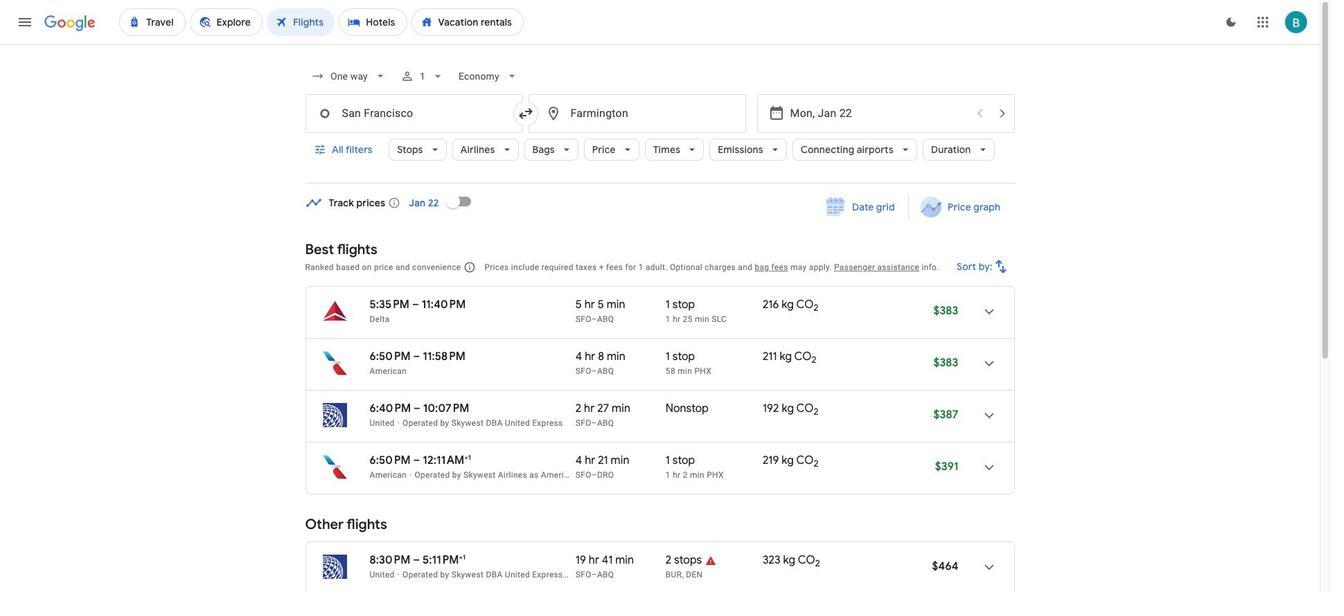 Task type: vqa. For each thing, say whether or not it's contained in the screenshot.
Total duration 5 hr 5 min. element
yes



Task type: describe. For each thing, give the bounding box(es) containing it.
total duration 4 hr 8 min. element
[[576, 350, 666, 366]]

Departure time: 8:30 PM. text field
[[370, 554, 410, 567]]

layover (1 of 2) is a 11 hr 11 min overnight layover at hollywood burbank airport (bob hope) in burbank. layover (2 of 2) is a 3 hr 17 min layover at denver international airport in denver. element
[[666, 569, 756, 581]]

loading results progress bar
[[0, 44, 1320, 47]]

nonstop flight. element
[[666, 402, 709, 418]]

learn more about tracked prices image
[[388, 197, 401, 209]]

1 stop flight. element for total duration 5 hr 5 min. element
[[666, 298, 695, 314]]

flight details. leaves san francisco international airport (sfo) at 8:30 pm on monday, january 22 and arrives at albuquerque international sunport at 5:11 pm on tuesday, january 23. image
[[972, 551, 1006, 584]]

Arrival time: 5:11 PM on  Tuesday, January 23. text field
[[423, 553, 466, 567]]

total duration 19 hr 41 min. element
[[576, 554, 666, 569]]

total duration 2 hr 27 min. element
[[576, 402, 666, 418]]

464 US dollars text field
[[932, 560, 958, 574]]

Departure time: 6:40 PM. text field
[[370, 402, 411, 416]]

leaves san francisco international airport (sfo) at 5:35 pm on monday, january 22 and arrives at albuquerque international sunport at 11:40 pm on monday, january 22. element
[[370, 298, 466, 312]]

total duration 4 hr 21 min. element
[[576, 454, 666, 470]]

Departure text field
[[790, 95, 967, 132]]

Arrival time: 10:07 PM. text field
[[423, 402, 469, 416]]

383 US dollars text field
[[933, 356, 958, 370]]

leaves san francisco international airport (sfo) at 8:30 pm on monday, january 22 and arrives at albuquerque international sunport at 5:11 pm on tuesday, january 23. element
[[370, 553, 466, 567]]

Arrival time: 12:11 AM on  Tuesday, January 23. text field
[[423, 453, 471, 468]]

swap origin and destination. image
[[517, 105, 534, 122]]

1 stop flight. element for total duration 4 hr 21 min. element
[[666, 454, 695, 470]]



Task type: locate. For each thing, give the bounding box(es) containing it.
leaves san francisco international airport (sfo) at 6:50 pm on monday, january 22 and arrives at albuquerque international sunport at 11:58 pm on monday, january 22. element
[[370, 350, 466, 364]]

1 stop flight. element
[[666, 298, 695, 314], [666, 350, 695, 366], [666, 454, 695, 470]]

 image
[[397, 418, 400, 428]]

Departure time: 6:50 PM. text field
[[370, 350, 411, 364]]

Arrival time: 11:58 PM. text field
[[423, 350, 466, 364]]

383 US dollars text field
[[933, 304, 958, 318]]

2 vertical spatial 1 stop flight. element
[[666, 454, 695, 470]]

total duration 5 hr 5 min. element
[[576, 298, 666, 314]]

flight details. leaves san francisco international airport (sfo) at 6:50 pm on monday, january 22 and arrives at durango-la plata county airport at 12:11 am on tuesday, january 23. image
[[972, 451, 1006, 484]]

main content
[[305, 185, 1015, 592]]

flight details. leaves san francisco international airport (sfo) at 5:35 pm on monday, january 22 and arrives at albuquerque international sunport at 11:40 pm on monday, january 22. image
[[972, 295, 1006, 328]]

None text field
[[305, 94, 523, 133], [528, 94, 746, 133], [305, 94, 523, 133], [528, 94, 746, 133]]

1 stop flight. element for total duration 4 hr 8 min. element in the bottom of the page
[[666, 350, 695, 366]]

flight details. leaves san francisco international airport (sfo) at 6:40 pm on monday, january 22 and arrives at albuquerque international sunport at 10:07 pm on monday, january 22. image
[[972, 399, 1006, 432]]

Departure time: 6:50 PM. text field
[[370, 454, 411, 468]]

2 1 stop flight. element from the top
[[666, 350, 695, 366]]

flight details. leaves san francisco international airport (sfo) at 6:50 pm on monday, january 22 and arrives at albuquerque international sunport at 11:58 pm on monday, january 22. image
[[972, 347, 1006, 380]]

learn more about ranking image
[[464, 261, 476, 274]]

None search field
[[305, 60, 1015, 184]]

3 1 stop flight. element from the top
[[666, 454, 695, 470]]

2 stops flight. element
[[666, 554, 702, 569]]

None field
[[305, 64, 392, 89], [453, 64, 524, 89], [305, 64, 392, 89], [453, 64, 524, 89]]

main menu image
[[17, 14, 33, 30]]

leaves san francisco international airport (sfo) at 6:40 pm on monday, january 22 and arrives at albuquerque international sunport at 10:07 pm on monday, january 22. element
[[370, 402, 469, 416]]

find the best price region
[[305, 185, 1015, 231]]

391 US dollars text field
[[935, 460, 958, 474]]

Departure time: 5:35 PM. text field
[[370, 298, 409, 312]]

 image
[[397, 570, 400, 580]]

change appearance image
[[1214, 6, 1248, 39]]

leaves san francisco international airport (sfo) at 6:50 pm on monday, january 22 and arrives at durango-la plata county airport at 12:11 am on tuesday, january 23. element
[[370, 453, 471, 468]]

0 vertical spatial 1 stop flight. element
[[666, 298, 695, 314]]

1 1 stop flight. element from the top
[[666, 298, 695, 314]]

Arrival time: 11:40 PM. text field
[[422, 298, 466, 312]]

1 vertical spatial 1 stop flight. element
[[666, 350, 695, 366]]

387 US dollars text field
[[934, 408, 958, 422]]



